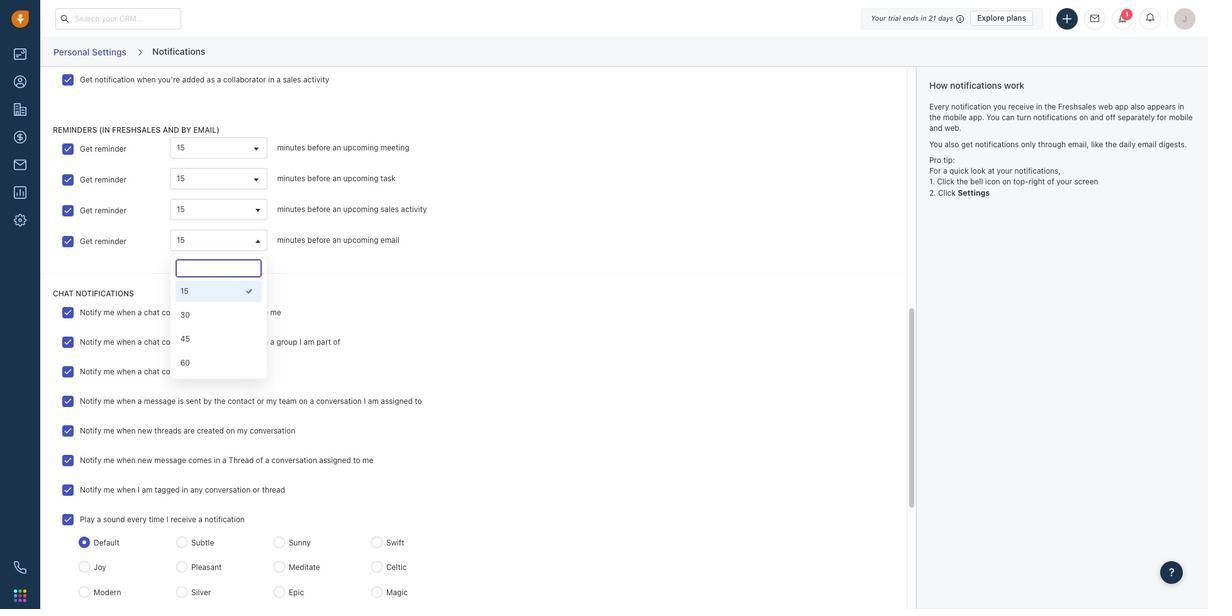 Task type: describe. For each thing, give the bounding box(es) containing it.
for
[[1157, 112, 1167, 122]]

minutes before an upcoming email
[[277, 235, 399, 245]]

1 horizontal spatial email
[[1138, 139, 1157, 149]]

web
[[1098, 102, 1113, 111]]

are
[[184, 426, 195, 436]]

daily
[[1119, 139, 1136, 149]]

explore
[[977, 13, 1005, 23]]

chat for notify me when a chat conversation gets assigned to me
[[144, 308, 160, 317]]

me for notify me when a chat conversation gets initiated
[[104, 367, 114, 376]]

minutes before an upcoming task
[[277, 174, 396, 183]]

1 vertical spatial or
[[253, 485, 260, 495]]

notify me when a chat conversation gets assigned to me
[[80, 308, 281, 317]]

an for before an upcoming sales activity
[[333, 205, 341, 214]]

get for before an upcoming task
[[80, 175, 93, 184]]

2 vertical spatial of
[[256, 456, 263, 465]]

notify me when i am tagged in any conversation or thread
[[80, 485, 285, 495]]

work
[[1004, 80, 1024, 91]]

list box containing 15
[[175, 281, 262, 374]]

notify for notify me when new message comes in a thread of a conversation assigned to me
[[80, 456, 101, 465]]

you also get notifications only through email, like the daily email digests.
[[929, 139, 1187, 149]]

get reminder for minutes before an upcoming task
[[80, 175, 126, 184]]

top-
[[1013, 177, 1029, 187]]

upcoming for email
[[343, 235, 378, 245]]

time
[[149, 515, 164, 524]]

notify me when new message comes in a thread of a conversation assigned to me
[[80, 456, 373, 465]]

every
[[929, 102, 949, 111]]

sent
[[186, 397, 201, 406]]

4 an from the top
[[333, 235, 341, 245]]

phone image
[[14, 561, 26, 574]]

gets for me
[[209, 308, 225, 317]]

1.
[[929, 177, 935, 187]]

0 vertical spatial click
[[937, 177, 955, 187]]

1 vertical spatial your
[[1057, 177, 1072, 187]]

0 horizontal spatial activity
[[303, 75, 329, 84]]

on right team
[[299, 397, 308, 406]]

a right thread
[[265, 456, 269, 465]]

part
[[317, 337, 331, 347]]

me for notify me when new message comes in a thread of a conversation assigned to me
[[104, 456, 114, 465]]

reminders
[[53, 125, 97, 135]]

a right collaborator
[[277, 75, 281, 84]]

before for before an upcoming sales activity
[[307, 205, 330, 214]]

notify me when a chat conversation gets assigned to a group i am part of
[[80, 337, 340, 347]]

new for threads
[[138, 426, 152, 436]]

pro
[[929, 156, 941, 165]]

an for before an upcoming meeting
[[333, 143, 341, 152]]

15 inside button
[[177, 205, 185, 214]]

pro tip: for a quick look at your notifications, 1. click the bell icon on top-right of your screen 2. click settings
[[929, 156, 1098, 197]]

the left contact at the left bottom of page
[[214, 397, 226, 406]]

as
[[207, 75, 215, 84]]

contact
[[228, 397, 255, 406]]

app
[[1115, 102, 1129, 111]]

15 link for minutes before an upcoming meeting
[[170, 138, 267, 158]]

2 vertical spatial notifications
[[975, 139, 1019, 149]]

your trial ends in 21 days
[[871, 14, 953, 22]]

conversation down notify me when new message comes in a thread of a conversation assigned to me
[[205, 485, 251, 495]]

when for notify me when i am tagged in any conversation or thread
[[117, 485, 136, 495]]

reminder for minutes before an upcoming task
[[95, 175, 126, 184]]

get reminder for minutes before an upcoming meeting
[[80, 144, 126, 154]]

0 vertical spatial notifications
[[950, 80, 1002, 91]]

reminder for minutes before an upcoming meeting
[[95, 144, 126, 154]]

1
[[1125, 10, 1129, 18]]

on right the created
[[226, 426, 235, 436]]

when for notify me when new message comes in a thread of a conversation assigned to me
[[117, 456, 136, 465]]

0 horizontal spatial by
[[181, 125, 191, 135]]

conversation up "60"
[[162, 337, 207, 347]]

notify for notify me when new threads are created on my conversation
[[80, 426, 101, 436]]

celtic
[[386, 563, 407, 572]]

15 down reminders (in freshsales and by email)
[[177, 143, 185, 152]]

0 horizontal spatial sales
[[283, 75, 301, 84]]

on inside every notification you receive in the freshsales web app also appears in the mobile app. you can turn notifications on and off separately for mobile and web.
[[1079, 112, 1088, 122]]

explore plans
[[977, 13, 1026, 23]]

get reminder for minutes before an upcoming sales activity
[[80, 206, 126, 215]]

notify me when a chat conversation gets initiated
[[80, 367, 256, 376]]

silver
[[191, 587, 211, 597]]

personal
[[53, 46, 90, 57]]

notification for every
[[951, 102, 991, 111]]

4 minutes from the top
[[277, 235, 305, 245]]

get
[[961, 139, 973, 149]]

1 horizontal spatial and
[[929, 123, 943, 133]]

a left "60"
[[138, 367, 142, 376]]

0 horizontal spatial am
[[142, 485, 153, 495]]

15 button
[[170, 230, 268, 251]]

notify me when a message is sent by the contact or my team on a conversation i am assigned to
[[80, 397, 422, 406]]

the up the through
[[1045, 102, 1056, 111]]

1 vertical spatial receive
[[171, 515, 196, 524]]

epic
[[289, 587, 304, 597]]

how
[[929, 80, 948, 91]]

you inside every notification you receive in the freshsales web app also appears in the mobile app. you can turn notifications on and off separately for mobile and web.
[[987, 112, 1000, 122]]

like
[[1091, 139, 1103, 149]]

task
[[381, 174, 396, 183]]

a right team
[[310, 397, 314, 406]]

chat for notify me when a chat conversation gets initiated
[[144, 367, 160, 376]]

minutes for before an upcoming meeting
[[277, 143, 305, 152]]

gets for a
[[209, 337, 225, 347]]

get for before an upcoming sales activity
[[80, 206, 93, 215]]

initiated
[[227, 367, 256, 376]]

get reminder for minutes before an upcoming email
[[80, 237, 126, 246]]

phone element
[[8, 555, 33, 580]]

settings inside the personal settings link
[[92, 46, 127, 57]]

thread
[[229, 456, 254, 465]]

group
[[277, 337, 297, 347]]

right
[[1029, 177, 1045, 187]]

1 horizontal spatial am
[[304, 337, 314, 347]]

before for before an upcoming task
[[307, 174, 330, 183]]

2 mobile from the left
[[1169, 112, 1193, 122]]

notifications,
[[1015, 166, 1061, 176]]

icon
[[985, 177, 1000, 187]]

is
[[178, 397, 184, 406]]

minutes before an upcoming meeting
[[277, 143, 409, 152]]

when for notify me when a chat conversation gets assigned to me
[[117, 308, 136, 317]]

a up subtle
[[198, 515, 203, 524]]

1 link
[[1112, 8, 1133, 29]]

0 vertical spatial or
[[257, 397, 264, 406]]

appears
[[1147, 102, 1176, 111]]

0 horizontal spatial and
[[163, 125, 179, 135]]

1 vertical spatial freshsales
[[112, 125, 161, 135]]

tip:
[[943, 156, 955, 165]]

your
[[871, 14, 886, 22]]

can
[[1002, 112, 1015, 122]]

default
[[94, 538, 119, 548]]

2 horizontal spatial and
[[1090, 112, 1104, 122]]

get for before an upcoming meeting
[[80, 144, 93, 154]]

upcoming for task
[[343, 174, 378, 183]]

every
[[127, 515, 147, 524]]

minutes for before an upcoming task
[[277, 174, 305, 183]]

screen
[[1074, 177, 1098, 187]]

1 vertical spatial by
[[203, 397, 212, 406]]

(in
[[99, 125, 110, 135]]

receive inside every notification you receive in the freshsales web app also appears in the mobile app. you can turn notifications on and off separately for mobile and web.
[[1008, 102, 1034, 111]]

a up notify me when a chat conversation gets initiated
[[138, 337, 142, 347]]

a left thread
[[222, 456, 226, 465]]

how notifications work
[[929, 80, 1024, 91]]

you're
[[158, 75, 180, 84]]

explore plans link
[[970, 11, 1033, 26]]

reminder for minutes before an upcoming email
[[95, 237, 126, 246]]

sound
[[103, 515, 125, 524]]

ends
[[903, 14, 919, 22]]

a down notify me when a chat conversation gets initiated
[[138, 397, 142, 406]]

me for notify me when a message is sent by the contact or my team on a conversation i am assigned to
[[104, 397, 114, 406]]

only
[[1021, 139, 1036, 149]]

look
[[971, 166, 986, 176]]

reminder for minutes before an upcoming sales activity
[[95, 206, 126, 215]]

15 button
[[170, 199, 268, 220]]



Task type: vqa. For each thing, say whether or not it's contained in the screenshot.
THE OWNER
no



Task type: locate. For each thing, give the bounding box(es) containing it.
notify for notify me when i am tagged in any conversation or thread
[[80, 485, 101, 495]]

when
[[137, 75, 156, 84], [117, 308, 136, 317], [117, 337, 136, 347], [117, 367, 136, 376], [117, 397, 136, 406], [117, 426, 136, 436], [117, 456, 136, 465], [117, 485, 136, 495]]

1 horizontal spatial also
[[1131, 102, 1145, 111]]

15 link up 15 button
[[170, 169, 267, 189]]

an for before an upcoming task
[[333, 174, 341, 183]]

1 gets from the top
[[209, 308, 225, 317]]

Search your CRM... text field
[[55, 8, 181, 29]]

app.
[[969, 112, 984, 122]]

2 an from the top
[[333, 174, 341, 183]]

in
[[921, 14, 927, 22], [268, 75, 274, 84], [1036, 102, 1042, 111], [1178, 102, 1184, 111], [214, 456, 220, 465], [182, 485, 188, 495]]

message down 'threads'
[[154, 456, 186, 465]]

receive right time
[[171, 515, 196, 524]]

click
[[937, 177, 955, 187], [938, 188, 956, 197]]

days
[[938, 14, 953, 22]]

5 notify from the top
[[80, 426, 101, 436]]

an down minutes before an upcoming task
[[333, 205, 341, 214]]

you
[[987, 112, 1000, 122], [929, 139, 943, 149]]

0 horizontal spatial mobile
[[943, 112, 967, 122]]

0 horizontal spatial your
[[997, 166, 1013, 176]]

through
[[1038, 139, 1066, 149]]

4 get from the top
[[80, 206, 93, 215]]

3 notify from the top
[[80, 367, 101, 376]]

2.
[[929, 188, 936, 197]]

0 vertical spatial also
[[1131, 102, 1145, 111]]

the right like
[[1105, 139, 1117, 149]]

freshsales right (in at the top left
[[112, 125, 161, 135]]

1 horizontal spatial receive
[[1008, 102, 1034, 111]]

0 vertical spatial your
[[997, 166, 1013, 176]]

on right icon
[[1002, 177, 1011, 187]]

2 chat from the top
[[144, 337, 160, 347]]

conversation up 45
[[162, 308, 207, 317]]

a inside pro tip: for a quick look at your notifications, 1. click the bell icon on top-right of your screen 2. click settings
[[943, 166, 947, 176]]

notifications
[[152, 46, 205, 57]]

0 vertical spatial notification
[[95, 75, 135, 84]]

meditate
[[289, 563, 320, 572]]

15 link for minutes before an upcoming task
[[170, 169, 267, 189]]

settings down search your crm... 'text box'
[[92, 46, 127, 57]]

a left group
[[270, 337, 274, 347]]

of right thread
[[256, 456, 263, 465]]

personal settings
[[53, 46, 127, 57]]

mobile
[[943, 112, 967, 122], [1169, 112, 1193, 122]]

notification down the personal settings link
[[95, 75, 135, 84]]

3 upcoming from the top
[[343, 205, 378, 214]]

0 vertical spatial sales
[[283, 75, 301, 84]]

or left thread
[[253, 485, 260, 495]]

and left off at the right of the page
[[1090, 112, 1104, 122]]

upcoming for sales
[[343, 205, 378, 214]]

0 vertical spatial settings
[[92, 46, 127, 57]]

1 before from the top
[[307, 143, 330, 152]]

you up the pro
[[929, 139, 943, 149]]

3 an from the top
[[333, 205, 341, 214]]

1 vertical spatial activity
[[401, 205, 427, 214]]

the inside pro tip: for a quick look at your notifications, 1. click the bell icon on top-right of your screen 2. click settings
[[957, 177, 968, 187]]

before
[[307, 143, 330, 152], [307, 174, 330, 183], [307, 205, 330, 214], [307, 235, 330, 245]]

1 reminder from the top
[[95, 144, 126, 154]]

1 horizontal spatial mobile
[[1169, 112, 1193, 122]]

1 vertical spatial of
[[333, 337, 340, 347]]

2 notify from the top
[[80, 337, 101, 347]]

0 horizontal spatial freshsales
[[112, 125, 161, 135]]

None search field
[[175, 259, 262, 278]]

0 horizontal spatial also
[[945, 139, 959, 149]]

1 vertical spatial notifications
[[1033, 112, 1077, 122]]

when for notify me when new threads are created on my conversation
[[117, 426, 136, 436]]

2 horizontal spatial am
[[368, 397, 379, 406]]

when for get notification when you're added as a collaborator in a sales activity
[[137, 75, 156, 84]]

1 an from the top
[[333, 143, 341, 152]]

5 get from the top
[[80, 237, 93, 246]]

0 vertical spatial gets
[[209, 308, 225, 317]]

30
[[180, 310, 190, 320]]

meeting
[[381, 143, 409, 152]]

and left web.
[[929, 123, 943, 133]]

3 chat from the top
[[144, 367, 160, 376]]

4 notify from the top
[[80, 397, 101, 406]]

notifications up "you"
[[950, 80, 1002, 91]]

the down 'every' on the top right of the page
[[929, 112, 941, 122]]

0 horizontal spatial settings
[[92, 46, 127, 57]]

collaborator
[[223, 75, 266, 84]]

1 upcoming from the top
[[343, 143, 378, 152]]

1 minutes from the top
[[277, 143, 305, 152]]

an
[[333, 143, 341, 152], [333, 174, 341, 183], [333, 205, 341, 214], [333, 235, 341, 245]]

15 inside dropdown button
[[177, 235, 185, 245]]

message left is
[[144, 397, 176, 406]]

of inside pro tip: for a quick look at your notifications, 1. click the bell icon on top-right of your screen 2. click settings
[[1047, 177, 1054, 187]]

freshworks switcher image
[[14, 589, 26, 602]]

1 vertical spatial new
[[138, 456, 152, 465]]

settings down bell
[[958, 188, 990, 197]]

bell
[[970, 177, 983, 187]]

an down minutes before an upcoming sales activity
[[333, 235, 341, 245]]

you
[[993, 102, 1006, 111]]

click right 2.
[[938, 188, 956, 197]]

a right as at the left of the page
[[217, 75, 221, 84]]

a left 30 on the left bottom of the page
[[138, 308, 142, 317]]

3 get reminder from the top
[[80, 206, 126, 215]]

an up minutes before an upcoming task
[[333, 143, 341, 152]]

2 reminder from the top
[[95, 175, 126, 184]]

magic
[[386, 587, 408, 597]]

0 vertical spatial 15 link
[[170, 138, 267, 158]]

0 horizontal spatial my
[[237, 426, 248, 436]]

1 vertical spatial am
[[368, 397, 379, 406]]

1 vertical spatial you
[[929, 139, 943, 149]]

chat left "60"
[[144, 367, 160, 376]]

notification for get
[[95, 75, 135, 84]]

settings
[[92, 46, 127, 57], [958, 188, 990, 197]]

0 vertical spatial am
[[304, 337, 314, 347]]

minutes
[[277, 143, 305, 152], [277, 174, 305, 183], [277, 205, 305, 214], [277, 235, 305, 245]]

2 get from the top
[[80, 144, 93, 154]]

3 gets from the top
[[209, 367, 225, 376]]

2 new from the top
[[138, 456, 152, 465]]

0 horizontal spatial email
[[381, 235, 399, 245]]

45
[[180, 334, 190, 344]]

gets left initiated
[[209, 367, 225, 376]]

freshsales inside every notification you receive in the freshsales web app also appears in the mobile app. you can turn notifications on and off separately for mobile and web.
[[1058, 102, 1096, 111]]

1 vertical spatial also
[[945, 139, 959, 149]]

notification up subtle
[[205, 515, 245, 524]]

6 notify from the top
[[80, 456, 101, 465]]

to
[[261, 308, 268, 317], [261, 337, 268, 347], [415, 397, 422, 406], [353, 456, 360, 465]]

conversation right team
[[316, 397, 362, 406]]

receive up turn
[[1008, 102, 1034, 111]]

notify for notify me when a message is sent by the contact or my team on a conversation i am assigned to
[[80, 397, 101, 406]]

0 horizontal spatial of
[[256, 456, 263, 465]]

a
[[217, 75, 221, 84], [277, 75, 281, 84], [943, 166, 947, 176], [138, 308, 142, 317], [138, 337, 142, 347], [270, 337, 274, 347], [138, 367, 142, 376], [138, 397, 142, 406], [310, 397, 314, 406], [222, 456, 226, 465], [265, 456, 269, 465], [97, 515, 101, 524], [198, 515, 203, 524]]

4 before from the top
[[307, 235, 330, 245]]

chat for notify me when a chat conversation gets assigned to a group i am part of
[[144, 337, 160, 347]]

comes
[[188, 456, 212, 465]]

my left team
[[266, 397, 277, 406]]

threads
[[154, 426, 181, 436]]

for
[[929, 166, 941, 176]]

mobile up web.
[[943, 112, 967, 122]]

3 minutes from the top
[[277, 205, 305, 214]]

your left screen
[[1057, 177, 1072, 187]]

team
[[279, 397, 297, 406]]

gets up notify me when a chat conversation gets assigned to a group i am part of
[[209, 308, 225, 317]]

3 before from the top
[[307, 205, 330, 214]]

2 15 link from the top
[[170, 169, 267, 189]]

thread
[[262, 485, 285, 495]]

0 horizontal spatial receive
[[171, 515, 196, 524]]

when for notify me when a chat conversation gets initiated
[[117, 367, 136, 376]]

click right 1.
[[937, 177, 955, 187]]

chat
[[144, 308, 160, 317], [144, 337, 160, 347], [144, 367, 160, 376]]

notify me when new threads are created on my conversation
[[80, 426, 295, 436]]

4 get reminder from the top
[[80, 237, 126, 246]]

1 horizontal spatial sales
[[381, 205, 399, 214]]

your
[[997, 166, 1013, 176], [1057, 177, 1072, 187]]

0 vertical spatial email
[[1138, 139, 1157, 149]]

am
[[304, 337, 314, 347], [368, 397, 379, 406], [142, 485, 153, 495]]

15
[[177, 143, 185, 152], [177, 174, 185, 183], [177, 205, 185, 214], [177, 235, 185, 245], [180, 286, 189, 296]]

the down quick
[[957, 177, 968, 187]]

on left off at the right of the page
[[1079, 112, 1088, 122]]

1 vertical spatial chat
[[144, 337, 160, 347]]

notification inside every notification you receive in the freshsales web app also appears in the mobile app. you can turn notifications on and off separately for mobile and web.
[[951, 102, 991, 111]]

also
[[1131, 102, 1145, 111], [945, 139, 959, 149]]

minutes for before an upcoming sales activity
[[277, 205, 305, 214]]

upcoming for meeting
[[343, 143, 378, 152]]

chat left 45
[[144, 337, 160, 347]]

upcoming left meeting
[[343, 143, 378, 152]]

plans
[[1007, 13, 1026, 23]]

conversation up thread
[[271, 456, 317, 465]]

freshsales left web at the right top
[[1058, 102, 1096, 111]]

a right play
[[97, 515, 101, 524]]

0 vertical spatial of
[[1047, 177, 1054, 187]]

added
[[182, 75, 205, 84]]

joy
[[94, 563, 106, 572]]

new
[[138, 426, 152, 436], [138, 456, 152, 465]]

2 horizontal spatial notification
[[951, 102, 991, 111]]

conversation down team
[[250, 426, 295, 436]]

0 vertical spatial receive
[[1008, 102, 1034, 111]]

email right daily at the right top
[[1138, 139, 1157, 149]]

0 vertical spatial new
[[138, 426, 152, 436]]

the
[[1045, 102, 1056, 111], [929, 112, 941, 122], [1105, 139, 1117, 149], [957, 177, 968, 187], [214, 397, 226, 406]]

2 gets from the top
[[209, 337, 225, 347]]

2 horizontal spatial of
[[1047, 177, 1054, 187]]

before up minutes before an upcoming task
[[307, 143, 330, 152]]

quick
[[949, 166, 969, 176]]

15 link down "email)"
[[170, 138, 267, 158]]

me for notify me when a chat conversation gets assigned to a group i am part of
[[104, 337, 114, 347]]

0 vertical spatial activity
[[303, 75, 329, 84]]

2 get reminder from the top
[[80, 175, 126, 184]]

1 horizontal spatial freshsales
[[1058, 102, 1096, 111]]

conversation up is
[[162, 367, 207, 376]]

new for message
[[138, 456, 152, 465]]

my down contact at the left bottom of page
[[237, 426, 248, 436]]

1 horizontal spatial settings
[[958, 188, 990, 197]]

4 reminder from the top
[[95, 237, 126, 246]]

notify
[[80, 308, 101, 317], [80, 337, 101, 347], [80, 367, 101, 376], [80, 397, 101, 406], [80, 426, 101, 436], [80, 456, 101, 465], [80, 485, 101, 495]]

1 new from the top
[[138, 426, 152, 436]]

get
[[80, 75, 93, 84], [80, 144, 93, 154], [80, 175, 93, 184], [80, 206, 93, 215], [80, 237, 93, 246]]

minutes before an upcoming sales activity
[[277, 205, 427, 214]]

when for notify me when a chat conversation gets assigned to a group i am part of
[[117, 337, 136, 347]]

15 up notify me when a chat conversation gets assigned to me
[[180, 286, 189, 296]]

message for is
[[144, 397, 176, 406]]

on inside pro tip: for a quick look at your notifications, 1. click the bell icon on top-right of your screen 2. click settings
[[1002, 177, 1011, 187]]

freshsales
[[1058, 102, 1096, 111], [112, 125, 161, 135]]

notification up app.
[[951, 102, 991, 111]]

1 get reminder from the top
[[80, 144, 126, 154]]

list box
[[175, 281, 262, 374]]

1 vertical spatial notification
[[951, 102, 991, 111]]

1 chat from the top
[[144, 308, 160, 317]]

of right right
[[1047, 177, 1054, 187]]

0 vertical spatial chat
[[144, 308, 160, 317]]

email down minutes before an upcoming sales activity
[[381, 235, 399, 245]]

0 horizontal spatial notification
[[95, 75, 135, 84]]

every notification you receive in the freshsales web app also appears in the mobile app. you can turn notifications on and off separately for mobile and web.
[[929, 102, 1193, 133]]

also left get
[[945, 139, 959, 149]]

2 before from the top
[[307, 174, 330, 183]]

0 vertical spatial by
[[181, 125, 191, 135]]

any
[[190, 485, 203, 495]]

a right for
[[943, 166, 947, 176]]

notify for notify me when a chat conversation gets initiated
[[80, 367, 101, 376]]

reminders (in freshsales and by email)
[[53, 125, 219, 135]]

web.
[[945, 123, 962, 133]]

conversation
[[162, 308, 207, 317], [162, 337, 207, 347], [162, 367, 207, 376], [316, 397, 362, 406], [250, 426, 295, 436], [271, 456, 317, 465], [205, 485, 251, 495]]

trial
[[888, 14, 901, 22]]

2 vertical spatial chat
[[144, 367, 160, 376]]

15 up 15 dropdown button
[[177, 205, 185, 214]]

when for notify me when a message is sent by the contact or my team on a conversation i am assigned to
[[117, 397, 136, 406]]

15 up 15 button
[[177, 174, 185, 183]]

1 vertical spatial settings
[[958, 188, 990, 197]]

me for notify me when a chat conversation gets assigned to me
[[104, 308, 114, 317]]

off
[[1106, 112, 1116, 122]]

by left "email)"
[[181, 125, 191, 135]]

and left "email)"
[[163, 125, 179, 135]]

mobile right for
[[1169, 112, 1193, 122]]

of right part
[[333, 337, 340, 347]]

also inside every notification you receive in the freshsales web app also appears in the mobile app. you can turn notifications on and off separately for mobile and web.
[[1131, 102, 1145, 111]]

1 vertical spatial gets
[[209, 337, 225, 347]]

3 reminder from the top
[[95, 206, 126, 215]]

you down "you"
[[987, 112, 1000, 122]]

an down minutes before an upcoming meeting
[[333, 174, 341, 183]]

upcoming up minutes before an upcoming email
[[343, 205, 378, 214]]

0 horizontal spatial you
[[929, 139, 943, 149]]

1 vertical spatial sales
[[381, 205, 399, 214]]

upcoming down minutes before an upcoming sales activity
[[343, 235, 378, 245]]

reminder
[[95, 144, 126, 154], [95, 175, 126, 184], [95, 206, 126, 215], [95, 237, 126, 246]]

0 vertical spatial message
[[144, 397, 176, 406]]

1 horizontal spatial your
[[1057, 177, 1072, 187]]

1 horizontal spatial notification
[[205, 515, 245, 524]]

also up separately at the right top of the page
[[1131, 102, 1145, 111]]

2 vertical spatial notification
[[205, 515, 245, 524]]

2 vertical spatial gets
[[209, 367, 225, 376]]

before down minutes before an upcoming task
[[307, 205, 330, 214]]

before for before an upcoming meeting
[[307, 143, 330, 152]]

me for notify me when new threads are created on my conversation
[[104, 426, 114, 436]]

before down minutes before an upcoming sales activity
[[307, 235, 330, 245]]

1 vertical spatial message
[[154, 456, 186, 465]]

chat notifications
[[53, 289, 134, 298]]

gets right 45
[[209, 337, 225, 347]]

message for comes
[[154, 456, 186, 465]]

your right the at
[[997, 166, 1013, 176]]

play a sound every time i receive a notification
[[80, 515, 245, 524]]

1 vertical spatial 15 link
[[170, 169, 267, 189]]

modern
[[94, 587, 121, 597]]

personal settings link
[[53, 42, 127, 62]]

me for notify me when i am tagged in any conversation or thread
[[104, 485, 114, 495]]

email
[[1138, 139, 1157, 149], [381, 235, 399, 245]]

0 vertical spatial my
[[266, 397, 277, 406]]

new up notify me when i am tagged in any conversation or thread
[[138, 456, 152, 465]]

sunny
[[289, 538, 311, 548]]

assigned
[[227, 308, 259, 317], [227, 337, 259, 347], [381, 397, 413, 406], [319, 456, 351, 465]]

1 horizontal spatial you
[[987, 112, 1000, 122]]

0 vertical spatial you
[[987, 112, 1000, 122]]

1 mobile from the left
[[943, 112, 967, 122]]

1 vertical spatial click
[[938, 188, 956, 197]]

notify for notify me when a chat conversation gets assigned to me
[[80, 308, 101, 317]]

new left 'threads'
[[138, 426, 152, 436]]

subtle
[[191, 538, 214, 548]]

7 notify from the top
[[80, 485, 101, 495]]

1 notify from the top
[[80, 308, 101, 317]]

2 minutes from the top
[[277, 174, 305, 183]]

3 get from the top
[[80, 175, 93, 184]]

get notification when you're added as a collaborator in a sales activity
[[80, 75, 329, 84]]

notifications inside every notification you receive in the freshsales web app also appears in the mobile app. you can turn notifications on and off separately for mobile and web.
[[1033, 112, 1077, 122]]

settings inside pro tip: for a quick look at your notifications, 1. click the bell icon on top-right of your screen 2. click settings
[[958, 188, 990, 197]]

sales down task
[[381, 205, 399, 214]]

4 upcoming from the top
[[343, 235, 378, 245]]

or right contact at the left bottom of page
[[257, 397, 264, 406]]

2 upcoming from the top
[[343, 174, 378, 183]]

gets
[[209, 308, 225, 317], [209, 337, 225, 347], [209, 367, 225, 376]]

notifications up you also get notifications only through email, like the daily email digests.
[[1033, 112, 1077, 122]]

sales right collaborator
[[283, 75, 301, 84]]

created
[[197, 426, 224, 436]]

1 horizontal spatial my
[[266, 397, 277, 406]]

upcoming left task
[[343, 174, 378, 183]]

notify for notify me when a chat conversation gets assigned to a group i am part of
[[80, 337, 101, 347]]

1 horizontal spatial activity
[[401, 205, 427, 214]]

1 horizontal spatial of
[[333, 337, 340, 347]]

1 get from the top
[[80, 75, 93, 84]]

notifications up the at
[[975, 139, 1019, 149]]

digests.
[[1159, 139, 1187, 149]]

by right sent
[[203, 397, 212, 406]]

2 vertical spatial am
[[142, 485, 153, 495]]

chat left 30 on the left bottom of the page
[[144, 308, 160, 317]]

before down minutes before an upcoming meeting
[[307, 174, 330, 183]]

1 vertical spatial my
[[237, 426, 248, 436]]

1 vertical spatial email
[[381, 235, 399, 245]]

email)
[[193, 125, 219, 135]]

1 horizontal spatial by
[[203, 397, 212, 406]]

0 vertical spatial freshsales
[[1058, 102, 1096, 111]]

15 down 15 button
[[177, 235, 185, 245]]

1 15 link from the top
[[170, 138, 267, 158]]

get reminder
[[80, 144, 126, 154], [80, 175, 126, 184], [80, 206, 126, 215], [80, 237, 126, 246]]



